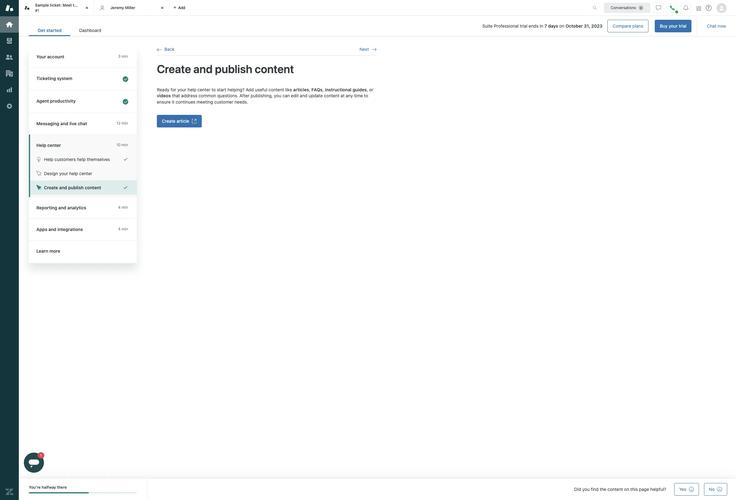 Task type: vqa. For each thing, say whether or not it's contained in the screenshot.
region containing Ready for your help center to start helping? Add useful content like
yes



Task type: describe. For each thing, give the bounding box(es) containing it.
helpful?
[[651, 487, 667, 492]]

sample ticket: meet the ticket #1
[[35, 3, 90, 13]]

create article
[[162, 119, 189, 124]]

edit
[[291, 93, 299, 98]]

useful
[[255, 87, 268, 92]]

publish inside button
[[68, 185, 84, 190]]

4 min for integrations
[[118, 227, 128, 231]]

design
[[44, 171, 58, 176]]

and inside create and publish content button
[[59, 185, 67, 190]]

to inside that address common questions. after publishing, you can edit and update content at any time to ensure it continues meeting customer needs.
[[364, 93, 368, 98]]

videos
[[157, 93, 171, 98]]

no button
[[705, 483, 728, 496]]

faqs
[[312, 87, 323, 92]]

7
[[545, 23, 548, 29]]

footer containing did you find the content on this page helpful?
[[19, 479, 737, 500]]

your
[[36, 54, 46, 59]]

productivity
[[50, 98, 76, 104]]

in
[[540, 23, 544, 29]]

customers
[[55, 157, 76, 162]]

no
[[710, 487, 715, 492]]

ticketing system
[[36, 76, 72, 81]]

help customers help themselves
[[44, 157, 110, 162]]

and inside content-title region
[[194, 62, 213, 76]]

started
[[46, 28, 62, 33]]

continues
[[176, 99, 196, 104]]

#1
[[35, 8, 39, 13]]

add
[[246, 87, 254, 92]]

help center
[[36, 143, 61, 148]]

themselves
[[87, 157, 110, 162]]

create inside "button"
[[162, 119, 176, 124]]

questions.
[[217, 93, 238, 98]]

it
[[172, 99, 175, 104]]

analytics
[[67, 205, 86, 210]]

did you find the content on this page helpful?
[[575, 487, 667, 492]]

messaging and live chat
[[36, 121, 87, 126]]

trial for your
[[680, 23, 687, 29]]

time
[[354, 93, 363, 98]]

content inside that address common questions. after publishing, you can edit and update content at any time to ensure it continues meeting customer needs.
[[324, 93, 340, 98]]

3
[[118, 54, 121, 59]]

ensure
[[157, 99, 171, 104]]

help customers help themselves button
[[30, 152, 137, 166]]

meet
[[63, 3, 72, 8]]

article
[[177, 119, 189, 124]]

get started
[[38, 28, 62, 33]]

jeremy miller tab
[[94, 0, 170, 16]]

back button
[[157, 46, 175, 52]]

back
[[165, 46, 175, 52]]

and left live
[[60, 121, 68, 126]]

min for help center
[[122, 143, 128, 147]]

and right apps
[[48, 227, 56, 232]]

dashboard
[[79, 28, 101, 33]]

notifications image
[[684, 5, 689, 10]]

min for apps and integrations
[[122, 227, 128, 231]]

October 31, 2023 text field
[[566, 23, 603, 29]]

system
[[57, 76, 72, 81]]

4 for reporting and analytics
[[118, 205, 121, 210]]

agent productivity
[[36, 98, 76, 104]]

yes button
[[675, 483, 700, 496]]

on inside footer
[[625, 487, 630, 492]]

trial for professional
[[520, 23, 528, 29]]

like
[[286, 87, 292, 92]]

buy
[[660, 23, 668, 29]]

agent productivity button
[[29, 90, 136, 113]]

2023
[[592, 23, 603, 29]]

tabs tab list
[[19, 0, 587, 16]]

now
[[718, 23, 727, 29]]

help for themselves
[[77, 157, 86, 162]]

create and publish content button
[[30, 181, 137, 195]]

compare plans
[[613, 23, 644, 29]]

meeting
[[197, 99, 213, 104]]

jeremy
[[111, 5, 124, 10]]

admin image
[[5, 102, 14, 110]]

button displays agent's chat status as invisible. image
[[657, 5, 662, 10]]

views image
[[5, 37, 14, 45]]

or
[[370, 87, 374, 92]]

help for help customers help themselves
[[44, 157, 53, 162]]

learn more button
[[29, 241, 136, 262]]

page
[[640, 487, 650, 492]]

and inside that address common questions. after publishing, you can edit and update content at any time to ensure it continues meeting customer needs.
[[300, 93, 308, 98]]

create inside button
[[44, 185, 58, 190]]

to inside ready for your help center to start helping? add useful content like articles , faqs , instructional guides , or videos
[[212, 87, 216, 92]]

chat
[[78, 121, 87, 126]]

center inside button
[[79, 171, 92, 176]]

articles
[[294, 87, 309, 92]]

for
[[171, 87, 176, 92]]

zendesk image
[[5, 488, 14, 496]]

content-title region
[[157, 62, 377, 76]]

any
[[346, 93, 353, 98]]

zendesk products image
[[697, 6, 702, 11]]

reporting
[[36, 205, 57, 210]]

2 , from the left
[[323, 87, 324, 92]]

find
[[591, 487, 599, 492]]

after
[[240, 93, 250, 98]]

on inside section
[[560, 23, 565, 29]]

october
[[566, 23, 583, 29]]

your account
[[36, 54, 64, 59]]

buy your trial
[[660, 23, 687, 29]]

start
[[217, 87, 226, 92]]

suite professional trial ends in 7 days on october 31, 2023
[[483, 23, 603, 29]]

helping?
[[228, 87, 245, 92]]

instructional
[[325, 87, 352, 92]]

days
[[549, 23, 559, 29]]

plans
[[633, 23, 644, 29]]

sample
[[35, 3, 49, 8]]

and left analytics
[[58, 205, 66, 210]]

professional
[[494, 23, 519, 29]]



Task type: locate. For each thing, give the bounding box(es) containing it.
content down design your help center button
[[85, 185, 101, 190]]

1 horizontal spatial you
[[583, 487, 590, 492]]

1 horizontal spatial close image
[[159, 5, 165, 11]]

get
[[38, 28, 45, 33]]

chat
[[708, 23, 717, 29]]

1 vertical spatial the
[[600, 487, 607, 492]]

can
[[283, 93, 290, 98]]

and
[[194, 62, 213, 76], [300, 93, 308, 98], [60, 121, 68, 126], [59, 185, 67, 190], [58, 205, 66, 210], [48, 227, 56, 232]]

customer
[[214, 99, 234, 104]]

buy your trial button
[[655, 20, 692, 32]]

chat now
[[708, 23, 727, 29]]

2 horizontal spatial ,
[[367, 87, 368, 92]]

help
[[36, 143, 46, 148], [44, 157, 53, 162]]

content left this at right
[[608, 487, 624, 492]]

account
[[47, 54, 64, 59]]

min for messaging and live chat
[[122, 121, 128, 126]]

that address common questions. after publishing, you can edit and update content at any time to ensure it continues meeting customer needs.
[[157, 93, 368, 104]]

progress-bar progress bar
[[29, 493, 137, 494]]

content up can
[[269, 87, 284, 92]]

0 horizontal spatial ,
[[309, 87, 311, 92]]

1 vertical spatial publish
[[68, 185, 84, 190]]

at
[[341, 93, 345, 98]]

0 vertical spatial 4
[[118, 205, 121, 210]]

on right days
[[560, 23, 565, 29]]

help up address
[[188, 87, 196, 92]]

conversations button
[[605, 3, 651, 13]]

your account heading
[[29, 46, 137, 68]]

tab containing sample ticket: meet the ticket
[[19, 0, 94, 16]]

you
[[274, 93, 282, 98], [583, 487, 590, 492]]

to
[[212, 87, 216, 92], [364, 93, 368, 98]]

you're halfway there
[[29, 485, 67, 490]]

zendesk support image
[[5, 4, 14, 12]]

2 vertical spatial help
[[69, 171, 78, 176]]

design your help center button
[[30, 166, 137, 181]]

3 , from the left
[[367, 87, 368, 92]]

0 horizontal spatial you
[[274, 93, 282, 98]]

trial inside buy your trial button
[[680, 23, 687, 29]]

design your help center
[[44, 171, 92, 176]]

there
[[57, 485, 67, 490]]

content down instructional
[[324, 93, 340, 98]]

create down design
[[44, 185, 58, 190]]

main element
[[0, 0, 19, 500]]

1 vertical spatial 4 min
[[118, 227, 128, 231]]

the
[[73, 3, 79, 8], [600, 487, 607, 492]]

2 horizontal spatial your
[[669, 23, 678, 29]]

create inside content-title region
[[157, 62, 191, 76]]

1 trial from the left
[[520, 23, 528, 29]]

create down back
[[157, 62, 191, 76]]

the for content
[[600, 487, 607, 492]]

apps
[[36, 227, 47, 232]]

publish down design your help center button
[[68, 185, 84, 190]]

create and publish content inside content-title region
[[157, 62, 294, 76]]

to right "time"
[[364, 93, 368, 98]]

you're
[[29, 485, 41, 490]]

on left this at right
[[625, 487, 630, 492]]

your inside ready for your help center to start helping? add useful content like articles , faqs , instructional guides , or videos
[[178, 87, 187, 92]]

0 vertical spatial to
[[212, 87, 216, 92]]

your right design
[[59, 171, 68, 176]]

create and publish content down "design your help center"
[[44, 185, 101, 190]]

0 horizontal spatial create and publish content
[[44, 185, 101, 190]]

min inside your account heading
[[122, 54, 128, 59]]

help
[[188, 87, 196, 92], [77, 157, 86, 162], [69, 171, 78, 176]]

your right buy at the right top
[[669, 23, 678, 29]]

footer
[[19, 479, 737, 500]]

help for center
[[69, 171, 78, 176]]

compare
[[613, 23, 632, 29]]

1 horizontal spatial center
[[79, 171, 92, 176]]

4 min from the top
[[122, 205, 128, 210]]

learn
[[36, 248, 48, 254]]

more
[[49, 248, 60, 254]]

center inside ready for your help center to start helping? add useful content like articles , faqs , instructional guides , or videos
[[198, 87, 211, 92]]

ticket:
[[50, 3, 62, 8]]

ticketing system button
[[29, 68, 136, 90]]

messaging
[[36, 121, 59, 126]]

1 horizontal spatial to
[[364, 93, 368, 98]]

1 vertical spatial you
[[583, 487, 590, 492]]

next button
[[360, 46, 377, 52]]

organizations image
[[5, 69, 14, 78]]

2 vertical spatial create
[[44, 185, 58, 190]]

0 vertical spatial you
[[274, 93, 282, 98]]

create left the article
[[162, 119, 176, 124]]

1 horizontal spatial on
[[625, 487, 630, 492]]

help inside ready for your help center to start helping? add useful content like articles , faqs , instructional guides , or videos
[[188, 87, 196, 92]]

0 vertical spatial create and publish content
[[157, 62, 294, 76]]

1 vertical spatial center
[[47, 143, 61, 148]]

agent
[[36, 98, 49, 104]]

content up useful
[[255, 62, 294, 76]]

1 vertical spatial create
[[162, 119, 176, 124]]

0 vertical spatial publish
[[215, 62, 253, 76]]

help for help center
[[36, 143, 46, 148]]

ends
[[529, 23, 539, 29]]

0 horizontal spatial to
[[212, 87, 216, 92]]

4 for apps and integrations
[[118, 227, 121, 231]]

1 horizontal spatial create and publish content
[[157, 62, 294, 76]]

2 4 from the top
[[118, 227, 121, 231]]

content inside button
[[85, 185, 101, 190]]

10 min
[[117, 143, 128, 147]]

1 vertical spatial to
[[364, 93, 368, 98]]

reporting image
[[5, 86, 14, 94]]

dashboard tab
[[70, 25, 110, 36]]

get help image
[[707, 5, 712, 11]]

help down help center on the top
[[44, 157, 53, 162]]

on
[[560, 23, 565, 29], [625, 487, 630, 492]]

update
[[309, 93, 323, 98]]

create and publish content up start
[[157, 62, 294, 76]]

trial down 'notifications' image
[[680, 23, 687, 29]]

tab
[[19, 0, 94, 16]]

tab list
[[29, 25, 110, 36]]

, up update in the left top of the page
[[323, 87, 324, 92]]

publish up helping?
[[215, 62, 253, 76]]

2 close image from the left
[[159, 5, 165, 11]]

0 horizontal spatial close image
[[84, 5, 90, 11]]

chat now button
[[703, 20, 732, 32]]

4 min
[[118, 205, 128, 210], [118, 227, 128, 231]]

the for ticket
[[73, 3, 79, 8]]

min for your account
[[122, 54, 128, 59]]

0 vertical spatial center
[[198, 87, 211, 92]]

you inside that address common questions. after publishing, you can edit and update content at any time to ensure it continues meeting customer needs.
[[274, 93, 282, 98]]

learn more
[[36, 248, 60, 254]]

1 close image from the left
[[84, 5, 90, 11]]

4
[[118, 205, 121, 210], [118, 227, 121, 231]]

guides
[[353, 87, 367, 92]]

section containing suite professional trial ends in
[[115, 20, 692, 32]]

0 horizontal spatial the
[[73, 3, 79, 8]]

conversations
[[611, 5, 637, 10]]

4 min for analytics
[[118, 205, 128, 210]]

1 vertical spatial create and publish content
[[44, 185, 101, 190]]

publishing,
[[251, 93, 273, 98]]

2 vertical spatial center
[[79, 171, 92, 176]]

1 vertical spatial your
[[178, 87, 187, 92]]

yes
[[680, 487, 687, 492]]

3 min from the top
[[122, 143, 128, 147]]

get started image
[[5, 20, 14, 29]]

0 vertical spatial the
[[73, 3, 79, 8]]

jeremy miller
[[111, 5, 135, 10]]

you right 'did' at bottom
[[583, 487, 590, 492]]

this
[[631, 487, 638, 492]]

0 horizontal spatial your
[[59, 171, 68, 176]]

the inside footer
[[600, 487, 607, 492]]

2 horizontal spatial center
[[198, 87, 211, 92]]

,
[[309, 87, 311, 92], [323, 87, 324, 92], [367, 87, 368, 92]]

1 horizontal spatial your
[[178, 87, 187, 92]]

create and publish content inside button
[[44, 185, 101, 190]]

help inside button
[[69, 171, 78, 176]]

reporting and analytics
[[36, 205, 86, 210]]

compare plans button
[[608, 20, 649, 32]]

close image inside jeremy miller tab
[[159, 5, 165, 11]]

min
[[122, 54, 128, 59], [122, 121, 128, 126], [122, 143, 128, 147], [122, 205, 128, 210], [122, 227, 128, 231]]

1 vertical spatial help
[[44, 157, 53, 162]]

1 vertical spatial 4
[[118, 227, 121, 231]]

content inside region
[[255, 62, 294, 76]]

that
[[172, 93, 180, 98]]

help up design your help center button
[[77, 157, 86, 162]]

1 4 min from the top
[[118, 205, 128, 210]]

needs.
[[235, 99, 248, 104]]

1 horizontal spatial publish
[[215, 62, 253, 76]]

, left faqs
[[309, 87, 311, 92]]

region containing ready for your help center to start helping? add useful content like
[[157, 87, 377, 253]]

0 horizontal spatial trial
[[520, 23, 528, 29]]

center up common
[[198, 87, 211, 92]]

1 min from the top
[[122, 54, 128, 59]]

your inside button
[[669, 23, 678, 29]]

common
[[199, 93, 216, 98]]

5 min from the top
[[122, 227, 128, 231]]

to left start
[[212, 87, 216, 92]]

center up customers
[[47, 143, 61, 148]]

help inside help customers help themselves button
[[44, 157, 53, 162]]

miller
[[125, 5, 135, 10]]

close image left add dropdown button
[[159, 5, 165, 11]]

customers image
[[5, 53, 14, 61]]

section
[[115, 20, 692, 32]]

progress bar image
[[29, 493, 89, 494]]

12 min
[[117, 121, 128, 126]]

publish inside content-title region
[[215, 62, 253, 76]]

next
[[360, 46, 369, 52]]

1 , from the left
[[309, 87, 311, 92]]

2 4 min from the top
[[118, 227, 128, 231]]

your for design your help center
[[59, 171, 68, 176]]

your inside button
[[59, 171, 68, 176]]

add
[[178, 5, 185, 10]]

integrations
[[57, 227, 83, 232]]

0 vertical spatial 4 min
[[118, 205, 128, 210]]

region
[[157, 87, 377, 253]]

and down articles
[[300, 93, 308, 98]]

1 horizontal spatial trial
[[680, 23, 687, 29]]

help inside button
[[77, 157, 86, 162]]

the right find
[[600, 487, 607, 492]]

0 horizontal spatial on
[[560, 23, 565, 29]]

0 vertical spatial on
[[560, 23, 565, 29]]

close image
[[84, 5, 90, 11], [159, 5, 165, 11]]

and up common
[[194, 62, 213, 76]]

0 vertical spatial help
[[36, 143, 46, 148]]

trial left ends
[[520, 23, 528, 29]]

1 vertical spatial help
[[77, 157, 86, 162]]

the inside sample ticket: meet the ticket #1
[[73, 3, 79, 8]]

content inside ready for your help center to start helping? add useful content like articles , faqs , instructional guides , or videos
[[269, 87, 284, 92]]

0 vertical spatial create
[[157, 62, 191, 76]]

2 trial from the left
[[680, 23, 687, 29]]

did
[[575, 487, 582, 492]]

you left can
[[274, 93, 282, 98]]

1 4 from the top
[[118, 205, 121, 210]]

2 vertical spatial your
[[59, 171, 68, 176]]

you inside footer
[[583, 487, 590, 492]]

1 horizontal spatial ,
[[323, 87, 324, 92]]

0 horizontal spatial publish
[[68, 185, 84, 190]]

center down help customers help themselves button
[[79, 171, 92, 176]]

1 vertical spatial on
[[625, 487, 630, 492]]

0 vertical spatial your
[[669, 23, 678, 29]]

3 min
[[118, 54, 128, 59]]

0 vertical spatial help
[[188, 87, 196, 92]]

, left 'or'
[[367, 87, 368, 92]]

tab list containing get started
[[29, 25, 110, 36]]

ready for your help center to start helping? add useful content like articles , faqs , instructional guides , or videos
[[157, 87, 374, 98]]

0 horizontal spatial center
[[47, 143, 61, 148]]

1 horizontal spatial the
[[600, 487, 607, 492]]

content
[[255, 62, 294, 76], [269, 87, 284, 92], [324, 93, 340, 98], [85, 185, 101, 190], [608, 487, 624, 492]]

close image right meet
[[84, 5, 90, 11]]

your for buy your trial
[[669, 23, 678, 29]]

12
[[117, 121, 121, 126]]

2 min from the top
[[122, 121, 128, 126]]

help down messaging on the top
[[36, 143, 46, 148]]

min for reporting and analytics
[[122, 205, 128, 210]]

31,
[[584, 23, 591, 29]]

your right for
[[178, 87, 187, 92]]

the right meet
[[73, 3, 79, 8]]

help down help customers help themselves
[[69, 171, 78, 176]]

ready
[[157, 87, 170, 92]]

and down "design your help center"
[[59, 185, 67, 190]]



